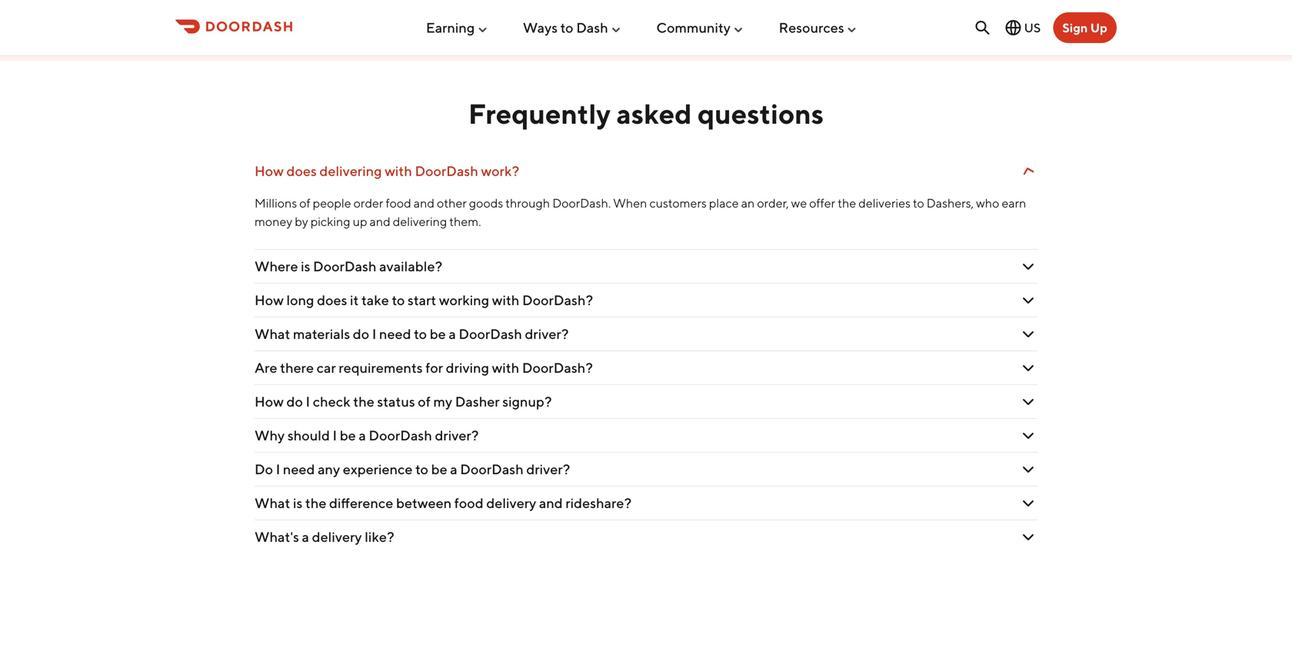 Task type: vqa. For each thing, say whether or not it's contained in the screenshot.
check
yes



Task type: describe. For each thing, give the bounding box(es) containing it.
like?
[[365, 529, 394, 545]]

1 horizontal spatial of
[[418, 393, 431, 410]]

1 chevron down image from the top
[[1019, 257, 1038, 276]]

deliveries
[[859, 196, 911, 210]]

how for how does delivering with doordash work?
[[255, 163, 284, 179]]

goods
[[469, 196, 503, 210]]

there
[[280, 360, 314, 376]]

to for how long does it take to start working with doordash?
[[392, 292, 405, 308]]

why
[[255, 427, 285, 444]]

a up "what is the difference between food delivery and rideshare?"
[[450, 461, 457, 478]]

asked
[[617, 97, 692, 130]]

a down working
[[449, 326, 456, 342]]

sign
[[1063, 20, 1088, 35]]

customers
[[650, 196, 707, 210]]

requirements
[[339, 360, 423, 376]]

any
[[318, 461, 340, 478]]

food inside millions of people order food and other goods through doordash. when customers place an order, we offer the deliveries to dashers, who earn money by picking up and delivering them.
[[386, 196, 411, 210]]

resources
[[779, 19, 844, 36]]

doordash down "how do i check the status of my dasher signup?"
[[369, 427, 432, 444]]

doordash up "what is the difference between food delivery and rideshare?"
[[460, 461, 524, 478]]

i left check at the bottom left of page
[[306, 393, 310, 410]]

place
[[709, 196, 739, 210]]

0 horizontal spatial delivery
[[312, 529, 362, 545]]

doordash up the other
[[415, 163, 478, 179]]

1 vertical spatial food
[[454, 495, 484, 512]]

order,
[[757, 196, 789, 210]]

chevron down image for what materials do i need to be a doordash driver?
[[1019, 325, 1038, 343]]

dasher
[[455, 393, 500, 410]]

status
[[377, 393, 415, 410]]

driver? for what materials do i need to be a doordash driver?
[[525, 326, 569, 342]]

are there car requirements for driving with doordash?
[[255, 360, 593, 376]]

0 vertical spatial delivery
[[486, 495, 536, 512]]

0 horizontal spatial delivering
[[320, 163, 382, 179]]

ways to dash link
[[523, 13, 622, 42]]

is for what
[[293, 495, 303, 512]]

offer
[[809, 196, 836, 210]]

earning
[[426, 19, 475, 36]]

materials
[[293, 326, 350, 342]]

experience
[[343, 461, 413, 478]]

people
[[313, 196, 351, 210]]

difference
[[329, 495, 393, 512]]

globe line image
[[1004, 18, 1023, 37]]

0 vertical spatial with
[[385, 163, 412, 179]]

a right "what's"
[[302, 529, 309, 545]]

to for what materials do i need to be a doordash driver?
[[414, 326, 427, 342]]

0 horizontal spatial do
[[287, 393, 303, 410]]

why should i be a doordash driver?
[[255, 427, 479, 444]]

earn
[[1002, 196, 1027, 210]]

for
[[426, 360, 443, 376]]

2 vertical spatial the
[[305, 495, 326, 512]]

the inside millions of people order food and other goods through doordash. when customers place an order, we offer the deliveries to dashers, who earn money by picking up and delivering them.
[[838, 196, 856, 210]]

2 vertical spatial with
[[492, 360, 519, 376]]

millions of people order food and other goods through doordash. when customers place an order, we offer the deliveries to dashers, who earn money by picking up and delivering them.
[[255, 196, 1027, 229]]

should
[[288, 427, 330, 444]]

i right do
[[276, 461, 280, 478]]

driving
[[446, 360, 489, 376]]

0 horizontal spatial does
[[287, 163, 317, 179]]

dash
[[576, 19, 608, 36]]

how long does it take to start working with doordash?
[[255, 292, 593, 308]]

1 vertical spatial with
[[492, 292, 520, 308]]

what is the difference between food delivery and rideshare?
[[255, 495, 632, 512]]

them.
[[449, 214, 481, 229]]

community
[[657, 19, 731, 36]]

is for where
[[301, 258, 310, 275]]

up
[[1091, 20, 1108, 35]]

chevron down image for how does delivering with doordash work?
[[1019, 162, 1038, 180]]

be for need
[[430, 326, 446, 342]]

1 horizontal spatial do
[[353, 326, 369, 342]]

how for how long does it take to start working with doordash?
[[255, 292, 284, 308]]

what's
[[255, 529, 299, 545]]

an
[[741, 196, 755, 210]]

what materials do i need to be a doordash driver?
[[255, 326, 569, 342]]

work?
[[481, 163, 519, 179]]

doordash.
[[552, 196, 611, 210]]

other
[[437, 196, 467, 210]]



Task type: locate. For each thing, give the bounding box(es) containing it.
3 chevron down image from the top
[[1019, 494, 1038, 513]]

chevron down image for what's a delivery like?
[[1019, 528, 1038, 547]]

of inside millions of people order food and other goods through doordash. when customers place an order, we offer the deliveries to dashers, who earn money by picking up and delivering them.
[[299, 196, 311, 210]]

1 horizontal spatial need
[[379, 326, 411, 342]]

chevron down image for dasher
[[1019, 393, 1038, 411]]

0 vertical spatial need
[[379, 326, 411, 342]]

1 vertical spatial of
[[418, 393, 431, 410]]

the right check at the bottom left of page
[[353, 393, 374, 410]]

1 what from the top
[[255, 326, 290, 342]]

who
[[976, 196, 1000, 210]]

0 vertical spatial what
[[255, 326, 290, 342]]

chevron down image
[[1019, 162, 1038, 180], [1019, 291, 1038, 310], [1019, 325, 1038, 343], [1019, 359, 1038, 377], [1019, 427, 1038, 445], [1019, 460, 1038, 479], [1019, 528, 1038, 547]]

5 chevron down image from the top
[[1019, 427, 1038, 445]]

a
[[449, 326, 456, 342], [359, 427, 366, 444], [450, 461, 457, 478], [302, 529, 309, 545]]

what up "what's"
[[255, 495, 290, 512]]

1 horizontal spatial food
[[454, 495, 484, 512]]

do down there
[[287, 393, 303, 410]]

chevron down image for do i need any experience to be a doordash driver?
[[1019, 460, 1038, 479]]

resources link
[[779, 13, 858, 42]]

do down it
[[353, 326, 369, 342]]

what up are
[[255, 326, 290, 342]]

1 vertical spatial need
[[283, 461, 315, 478]]

through
[[506, 196, 550, 210]]

food
[[386, 196, 411, 210], [454, 495, 484, 512]]

delivering
[[320, 163, 382, 179], [393, 214, 447, 229]]

check
[[313, 393, 351, 410]]

is
[[301, 258, 310, 275], [293, 495, 303, 512]]

0 vertical spatial does
[[287, 163, 317, 179]]

dashers,
[[927, 196, 974, 210]]

0 horizontal spatial and
[[370, 214, 391, 229]]

and left rideshare?
[[539, 495, 563, 512]]

be down check at the bottom left of page
[[340, 427, 356, 444]]

signup?
[[503, 393, 552, 410]]

frequently asked questions
[[468, 97, 824, 130]]

food right order
[[386, 196, 411, 210]]

my
[[433, 393, 452, 410]]

i right the should in the left bottom of the page
[[333, 427, 337, 444]]

chevron down image for how long does it take to start working with doordash?
[[1019, 291, 1038, 310]]

it
[[350, 292, 359, 308]]

and left the other
[[414, 196, 435, 210]]

1 horizontal spatial the
[[353, 393, 374, 410]]

do
[[255, 461, 273, 478]]

2 vertical spatial chevron down image
[[1019, 494, 1038, 513]]

2 how from the top
[[255, 292, 284, 308]]

0 horizontal spatial of
[[299, 196, 311, 210]]

2 vertical spatial and
[[539, 495, 563, 512]]

0 vertical spatial do
[[353, 326, 369, 342]]

0 vertical spatial delivering
[[320, 163, 382, 179]]

to up between
[[415, 461, 428, 478]]

how left long
[[255, 292, 284, 308]]

to
[[561, 19, 574, 36], [913, 196, 924, 210], [392, 292, 405, 308], [414, 326, 427, 342], [415, 461, 428, 478]]

driver?
[[525, 326, 569, 342], [435, 427, 479, 444], [526, 461, 570, 478]]

ways
[[523, 19, 558, 36]]

the right offer
[[838, 196, 856, 210]]

i down 'take'
[[372, 326, 376, 342]]

millions
[[255, 196, 297, 210]]

picking
[[311, 214, 350, 229]]

driver? for do i need any experience to be a doordash driver?
[[526, 461, 570, 478]]

chevron down image
[[1019, 257, 1038, 276], [1019, 393, 1038, 411], [1019, 494, 1038, 513]]

doordash up it
[[313, 258, 377, 275]]

to down start
[[414, 326, 427, 342]]

is up "what's"
[[293, 495, 303, 512]]

0 horizontal spatial the
[[305, 495, 326, 512]]

1 horizontal spatial delivering
[[393, 214, 447, 229]]

1 vertical spatial chevron down image
[[1019, 393, 1038, 411]]

7 chevron down image from the top
[[1019, 528, 1038, 547]]

money
[[255, 214, 292, 229]]

to left 'dashers,'
[[913, 196, 924, 210]]

1 vertical spatial be
[[340, 427, 356, 444]]

2 vertical spatial be
[[431, 461, 447, 478]]

when
[[613, 196, 647, 210]]

1 vertical spatial delivering
[[393, 214, 447, 229]]

chevron down image for are there car requirements for driving with doordash?
[[1019, 359, 1038, 377]]

start
[[408, 292, 436, 308]]

a up experience
[[359, 427, 366, 444]]

chevron down image for rideshare?
[[1019, 494, 1038, 513]]

order
[[354, 196, 383, 210]]

0 vertical spatial how
[[255, 163, 284, 179]]

be
[[430, 326, 446, 342], [340, 427, 356, 444], [431, 461, 447, 478]]

0 vertical spatial driver?
[[525, 326, 569, 342]]

need left any
[[283, 461, 315, 478]]

1 vertical spatial driver?
[[435, 427, 479, 444]]

6 chevron down image from the top
[[1019, 460, 1038, 479]]

need
[[379, 326, 411, 342], [283, 461, 315, 478]]

1 vertical spatial the
[[353, 393, 374, 410]]

of
[[299, 196, 311, 210], [418, 393, 431, 410]]

working
[[439, 292, 489, 308]]

we
[[791, 196, 807, 210]]

the up what's a delivery like?
[[305, 495, 326, 512]]

to for do i need any experience to be a doordash driver?
[[415, 461, 428, 478]]

community link
[[657, 13, 745, 42]]

1 horizontal spatial and
[[414, 196, 435, 210]]

of left my
[[418, 393, 431, 410]]

1 vertical spatial delivery
[[312, 529, 362, 545]]

earning link
[[426, 13, 489, 42]]

does
[[287, 163, 317, 179], [317, 292, 347, 308]]

and right up in the top left of the page
[[370, 214, 391, 229]]

delivering inside millions of people order food and other goods through doordash. when customers place an order, we offer the deliveries to dashers, who earn money by picking up and delivering them.
[[393, 214, 447, 229]]

2 horizontal spatial and
[[539, 495, 563, 512]]

be up "what is the difference between food delivery and rideshare?"
[[431, 461, 447, 478]]

is right where
[[301, 258, 310, 275]]

1 vertical spatial is
[[293, 495, 303, 512]]

ways to dash
[[523, 19, 608, 36]]

0 vertical spatial is
[[301, 258, 310, 275]]

are
[[255, 360, 277, 376]]

car
[[317, 360, 336, 376]]

food right between
[[454, 495, 484, 512]]

how
[[255, 163, 284, 179], [255, 292, 284, 308], [255, 393, 284, 410]]

questions
[[698, 97, 824, 130]]

1 how from the top
[[255, 163, 284, 179]]

1 vertical spatial and
[[370, 214, 391, 229]]

take
[[362, 292, 389, 308]]

how up why
[[255, 393, 284, 410]]

driver? up signup?
[[525, 326, 569, 342]]

does up millions at top
[[287, 163, 317, 179]]

delivering up order
[[320, 163, 382, 179]]

1 vertical spatial doordash?
[[522, 360, 593, 376]]

0 vertical spatial doordash?
[[522, 292, 593, 308]]

what
[[255, 326, 290, 342], [255, 495, 290, 512]]

1 horizontal spatial delivery
[[486, 495, 536, 512]]

do
[[353, 326, 369, 342], [287, 393, 303, 410]]

1 vertical spatial what
[[255, 495, 290, 512]]

0 vertical spatial food
[[386, 196, 411, 210]]

how do i check the status of my dasher signup?
[[255, 393, 552, 410]]

2 what from the top
[[255, 495, 290, 512]]

where
[[255, 258, 298, 275]]

0 vertical spatial and
[[414, 196, 435, 210]]

1 vertical spatial does
[[317, 292, 347, 308]]

1 vertical spatial do
[[287, 393, 303, 410]]

rideshare?
[[566, 495, 632, 512]]

doordash up driving
[[459, 326, 522, 342]]

i
[[372, 326, 376, 342], [306, 393, 310, 410], [333, 427, 337, 444], [276, 461, 280, 478]]

how up millions at top
[[255, 163, 284, 179]]

be for experience
[[431, 461, 447, 478]]

driver? up rideshare?
[[526, 461, 570, 478]]

driver? down my
[[435, 427, 479, 444]]

sign up button
[[1053, 12, 1117, 43]]

do i need any experience to be a doordash driver?
[[255, 461, 570, 478]]

us
[[1024, 20, 1041, 35]]

3 chevron down image from the top
[[1019, 325, 1038, 343]]

how for how do i check the status of my dasher signup?
[[255, 393, 284, 410]]

frequently
[[468, 97, 611, 130]]

0 vertical spatial be
[[430, 326, 446, 342]]

long
[[287, 292, 314, 308]]

the
[[838, 196, 856, 210], [353, 393, 374, 410], [305, 495, 326, 512]]

2 vertical spatial driver?
[[526, 461, 570, 478]]

to right 'take'
[[392, 292, 405, 308]]

between
[[396, 495, 452, 512]]

delivering down the other
[[393, 214, 447, 229]]

doordash?
[[522, 292, 593, 308], [522, 360, 593, 376]]

where is doordash available?
[[255, 258, 442, 275]]

1 horizontal spatial does
[[317, 292, 347, 308]]

to inside millions of people order food and other goods through doordash. when customers place an order, we offer the deliveries to dashers, who earn money by picking up and delivering them.
[[913, 196, 924, 210]]

delivery
[[486, 495, 536, 512], [312, 529, 362, 545]]

sign up
[[1063, 20, 1108, 35]]

how does delivering with doordash work?
[[255, 163, 519, 179]]

be up for
[[430, 326, 446, 342]]

0 vertical spatial the
[[838, 196, 856, 210]]

need up requirements
[[379, 326, 411, 342]]

0 vertical spatial of
[[299, 196, 311, 210]]

0 vertical spatial chevron down image
[[1019, 257, 1038, 276]]

2 vertical spatial how
[[255, 393, 284, 410]]

up
[[353, 214, 367, 229]]

2 chevron down image from the top
[[1019, 393, 1038, 411]]

to left dash on the left of page
[[561, 19, 574, 36]]

2 horizontal spatial the
[[838, 196, 856, 210]]

0 horizontal spatial need
[[283, 461, 315, 478]]

and
[[414, 196, 435, 210], [370, 214, 391, 229], [539, 495, 563, 512]]

0 horizontal spatial food
[[386, 196, 411, 210]]

4 chevron down image from the top
[[1019, 359, 1038, 377]]

does left it
[[317, 292, 347, 308]]

what's a delivery like?
[[255, 529, 394, 545]]

3 how from the top
[[255, 393, 284, 410]]

chevron down image for why should i be a doordash driver?
[[1019, 427, 1038, 445]]

by
[[295, 214, 308, 229]]

what for what is the difference between food delivery and rideshare?
[[255, 495, 290, 512]]

2 chevron down image from the top
[[1019, 291, 1038, 310]]

with
[[385, 163, 412, 179], [492, 292, 520, 308], [492, 360, 519, 376]]

available?
[[379, 258, 442, 275]]

doordash
[[415, 163, 478, 179], [313, 258, 377, 275], [459, 326, 522, 342], [369, 427, 432, 444], [460, 461, 524, 478]]

of up by at the left of page
[[299, 196, 311, 210]]

1 vertical spatial how
[[255, 292, 284, 308]]

1 chevron down image from the top
[[1019, 162, 1038, 180]]

what for what materials do i need to be a doordash driver?
[[255, 326, 290, 342]]



